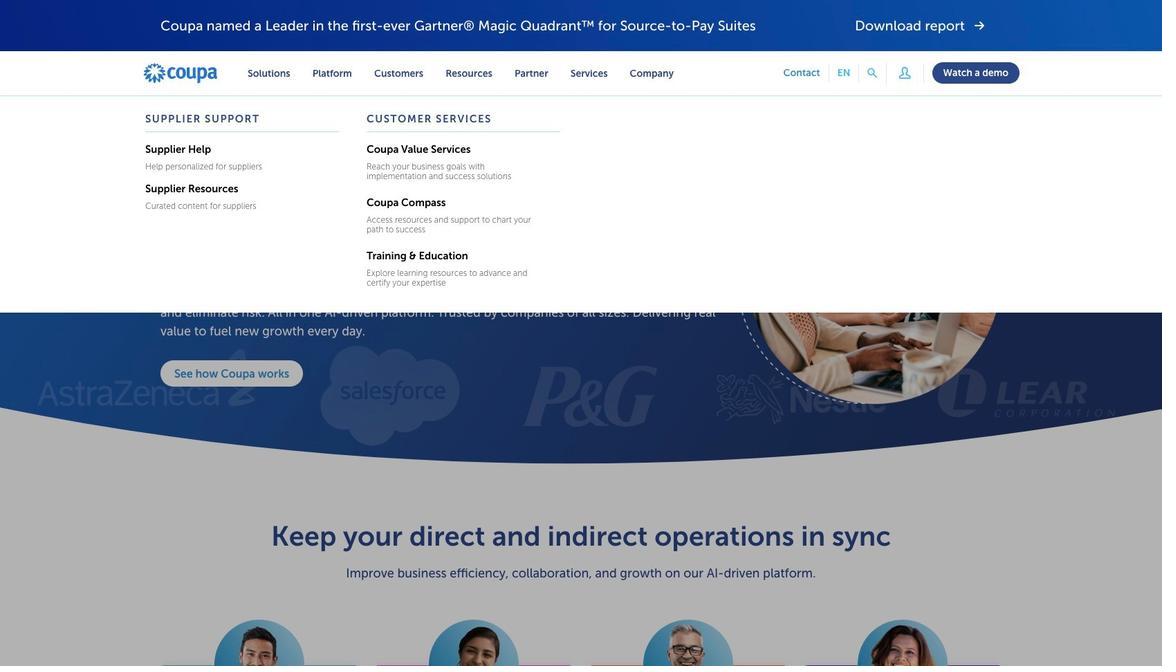 Task type: describe. For each thing, give the bounding box(es) containing it.
platform_user_centric image
[[895, 63, 915, 83]]

staff members talking image
[[732, 151, 1002, 404]]

1 headshot of staff member image from the left
[[429, 620, 519, 666]]

home image
[[142, 62, 219, 84]]



Task type: locate. For each thing, give the bounding box(es) containing it.
2 horizontal spatial headshot of staff member image
[[858, 620, 948, 666]]

3 headshot of staff member image from the left
[[858, 620, 948, 666]]

1 horizontal spatial headshot of staff member image
[[643, 620, 733, 666]]

mag glass image
[[868, 68, 878, 78]]

2 headshot of staff member image from the left
[[643, 620, 733, 666]]

headshot of staff member image
[[429, 620, 519, 666], [643, 620, 733, 666], [858, 620, 948, 666]]

0 horizontal spatial headshot of staff member image
[[429, 620, 519, 666]]

headshot staff member image
[[214, 620, 304, 666]]



Task type: vqa. For each thing, say whether or not it's contained in the screenshot.
Increased Savings image
no



